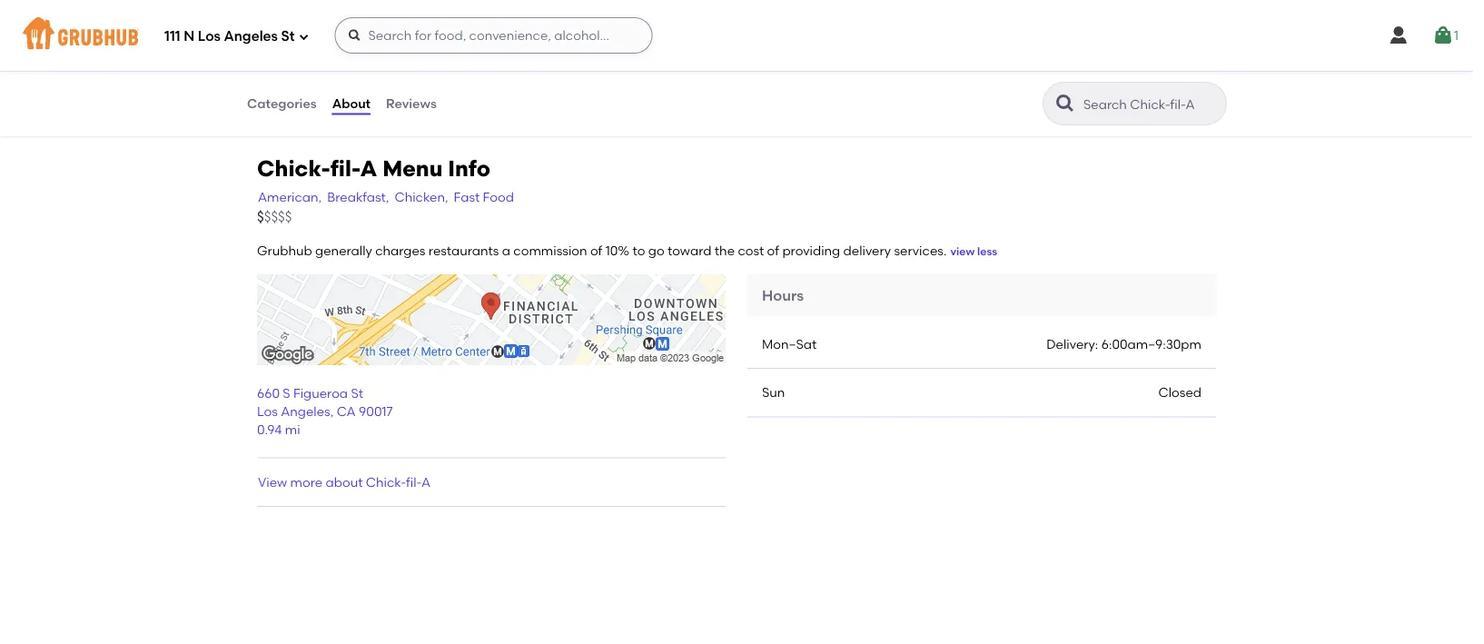 Task type: describe. For each thing, give the bounding box(es) containing it.
closed
[[1159, 385, 1202, 400]]

reviews button
[[385, 71, 438, 136]]

view
[[951, 245, 975, 258]]

90017
[[359, 404, 393, 419]]

hours
[[762, 287, 804, 305]]

fast food button
[[453, 187, 515, 207]]

n
[[184, 28, 195, 45]]

1 svg image from the left
[[1388, 25, 1410, 46]]

$
[[257, 209, 264, 225]]

american, breakfast, chicken, fast food
[[258, 189, 514, 205]]

search icon image
[[1055, 93, 1077, 114]]

more
[[290, 474, 323, 490]]

less
[[978, 245, 998, 258]]

a
[[502, 243, 511, 258]]

view less button
[[951, 244, 998, 260]]

0.94
[[257, 422, 282, 438]]

american, button
[[257, 187, 323, 207]]

grubhub
[[257, 243, 312, 258]]

providing
[[783, 243, 841, 258]]

figueroa
[[294, 385, 348, 401]]

reviews
[[386, 96, 437, 111]]

1 horizontal spatial chick-
[[366, 474, 406, 490]]

0 horizontal spatial chick-
[[257, 155, 331, 182]]

s
[[283, 385, 290, 401]]

Search Chick-fil-A search field
[[1082, 95, 1221, 113]]

charges
[[375, 243, 426, 258]]

the
[[715, 243, 735, 258]]

american,
[[258, 189, 322, 205]]

10%
[[606, 243, 630, 258]]

1 horizontal spatial svg image
[[348, 28, 362, 43]]

st inside the 660 s figueroa st los angeles , ca 90017 0.94 mi
[[351, 385, 364, 401]]

Search for food, convenience, alcohol... search field
[[335, 17, 653, 54]]

,
[[330, 404, 334, 419]]

categories button
[[246, 71, 318, 136]]

0 horizontal spatial svg image
[[298, 31, 309, 42]]

angeles inside main navigation 'navigation'
[[224, 28, 278, 45]]

categories
[[247, 96, 317, 111]]

main navigation navigation
[[0, 0, 1474, 71]]

breakfast,
[[327, 189, 389, 205]]

los inside the 660 s figueroa st los angeles , ca 90017 0.94 mi
[[257, 404, 278, 419]]

delivery:
[[1047, 336, 1099, 352]]

about button
[[331, 71, 372, 136]]

ca
[[337, 404, 356, 419]]

111 n los angeles st
[[164, 28, 295, 45]]

chick-fil-a menu info
[[257, 155, 491, 182]]



Task type: vqa. For each thing, say whether or not it's contained in the screenshot.
SWITCH LOCATION 'button' at left
no



Task type: locate. For each thing, give the bounding box(es) containing it.
fil- up breakfast,
[[331, 155, 360, 182]]

0 horizontal spatial of
[[591, 243, 603, 258]]

1 vertical spatial st
[[351, 385, 364, 401]]

1 horizontal spatial fil-
[[406, 474, 422, 490]]

about
[[332, 96, 371, 111]]

st up "categories"
[[281, 28, 295, 45]]

0 horizontal spatial angeles
[[224, 28, 278, 45]]

services.
[[895, 243, 947, 258]]

a
[[360, 155, 377, 182], [422, 474, 431, 490]]

1
[[1455, 28, 1459, 43]]

fil- right about
[[406, 474, 422, 490]]

menu
[[383, 155, 443, 182]]

angeles right n
[[224, 28, 278, 45]]

111
[[164, 28, 180, 45]]

0 horizontal spatial svg image
[[1388, 25, 1410, 46]]

svg image inside the 1 button
[[1433, 25, 1455, 46]]

1 horizontal spatial of
[[767, 243, 780, 258]]

breakfast, button
[[326, 187, 390, 207]]

0 horizontal spatial st
[[281, 28, 295, 45]]

a right about
[[422, 474, 431, 490]]

los right n
[[198, 28, 221, 45]]

svg image up "categories"
[[298, 31, 309, 42]]

0 vertical spatial a
[[360, 155, 377, 182]]

6:00am–9:30pm
[[1102, 336, 1202, 352]]

angeles inside the 660 s figueroa st los angeles , ca 90017 0.94 mi
[[281, 404, 330, 419]]

st
[[281, 28, 295, 45], [351, 385, 364, 401]]

grubhub generally charges restaurants a commission of 10% to go toward the cost of providing delivery services. view less
[[257, 243, 998, 258]]

1 horizontal spatial los
[[257, 404, 278, 419]]

chicken,
[[395, 189, 448, 205]]

1 of from the left
[[591, 243, 603, 258]]

1 vertical spatial chick-
[[366, 474, 406, 490]]

svg image
[[348, 28, 362, 43], [298, 31, 309, 42]]

0 vertical spatial st
[[281, 28, 295, 45]]

0 vertical spatial chick-
[[257, 155, 331, 182]]

st inside main navigation 'navigation'
[[281, 28, 295, 45]]

view
[[258, 474, 287, 490]]

commission
[[514, 243, 587, 258]]

svg image
[[1388, 25, 1410, 46], [1433, 25, 1455, 46]]

2 svg image from the left
[[1433, 25, 1455, 46]]

los
[[198, 28, 221, 45], [257, 404, 278, 419]]

chick-
[[257, 155, 331, 182], [366, 474, 406, 490]]

chicken, button
[[394, 187, 449, 207]]

1 vertical spatial a
[[422, 474, 431, 490]]

1 horizontal spatial angeles
[[281, 404, 330, 419]]

of right the cost
[[767, 243, 780, 258]]

$$$$$
[[257, 209, 292, 225]]

of
[[591, 243, 603, 258], [767, 243, 780, 258]]

1 horizontal spatial a
[[422, 474, 431, 490]]

1 horizontal spatial svg image
[[1433, 25, 1455, 46]]

of left '10%'
[[591, 243, 603, 258]]

0 horizontal spatial fil-
[[331, 155, 360, 182]]

0 horizontal spatial los
[[198, 28, 221, 45]]

los inside main navigation 'navigation'
[[198, 28, 221, 45]]

generally
[[315, 243, 372, 258]]

660
[[257, 385, 280, 401]]

view more about chick-fil-a
[[258, 474, 431, 490]]

1 button
[[1433, 19, 1459, 52]]

about
[[326, 474, 363, 490]]

0 vertical spatial los
[[198, 28, 221, 45]]

sun
[[762, 385, 785, 400]]

angeles
[[224, 28, 278, 45], [281, 404, 330, 419]]

svg image up the about
[[348, 28, 362, 43]]

chick- up american,
[[257, 155, 331, 182]]

0 horizontal spatial a
[[360, 155, 377, 182]]

fast
[[454, 189, 480, 205]]

1 horizontal spatial st
[[351, 385, 364, 401]]

delivery
[[844, 243, 891, 258]]

st up ca
[[351, 385, 364, 401]]

mi
[[285, 422, 300, 438]]

0 vertical spatial angeles
[[224, 28, 278, 45]]

to
[[633, 243, 646, 258]]

los down 660
[[257, 404, 278, 419]]

go
[[649, 243, 665, 258]]

1 vertical spatial angeles
[[281, 404, 330, 419]]

chick- right about
[[366, 474, 406, 490]]

toward
[[668, 243, 712, 258]]

angeles up mi at the bottom left of page
[[281, 404, 330, 419]]

1 vertical spatial los
[[257, 404, 278, 419]]

1 vertical spatial fil-
[[406, 474, 422, 490]]

delivery: 6:00am–9:30pm
[[1047, 336, 1202, 352]]

mon–sat
[[762, 336, 817, 352]]

660 s figueroa st los angeles , ca 90017 0.94 mi
[[257, 385, 393, 438]]

cost
[[738, 243, 764, 258]]

fil-
[[331, 155, 360, 182], [406, 474, 422, 490]]

0 vertical spatial fil-
[[331, 155, 360, 182]]

a up breakfast,
[[360, 155, 377, 182]]

info
[[448, 155, 491, 182]]

2 of from the left
[[767, 243, 780, 258]]

restaurants
[[429, 243, 499, 258]]

food
[[483, 189, 514, 205]]



